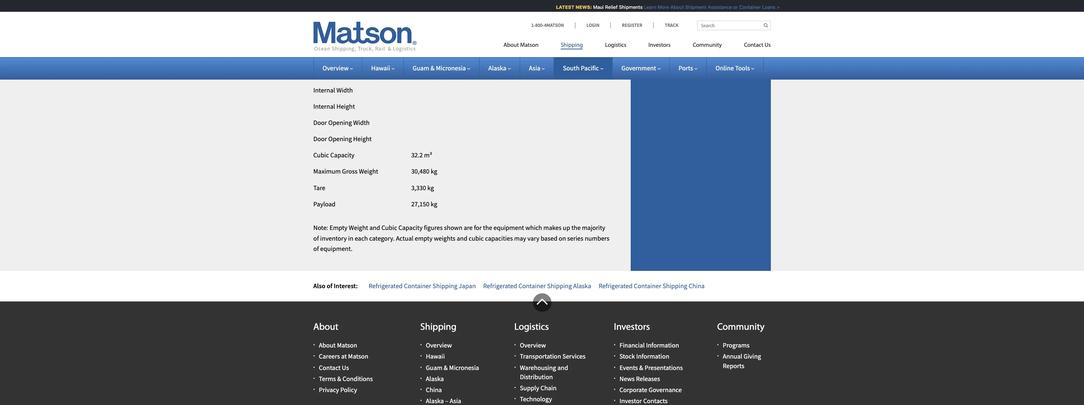 Task type: vqa. For each thing, say whether or not it's contained in the screenshot.


Task type: locate. For each thing, give the bounding box(es) containing it.
1 horizontal spatial alaska link
[[488, 64, 511, 72]]

2 vertical spatial internal
[[313, 102, 335, 111]]

guam & micronesia link
[[413, 64, 470, 72], [426, 364, 479, 372]]

matson up at
[[337, 341, 357, 350]]

the right for
[[483, 223, 492, 232]]

1 vertical spatial cubic
[[381, 223, 397, 232]]

alaska
[[488, 64, 506, 72], [573, 282, 591, 290], [426, 375, 444, 383]]

stock information link
[[620, 352, 669, 361]]

4matson
[[544, 22, 564, 28]]

internal up internal width
[[313, 70, 335, 78]]

overview link
[[323, 64, 353, 72], [426, 341, 452, 350], [520, 341, 546, 350]]

investors down track link
[[648, 42, 671, 48]]

hawaii down blue matson logo with ocean, shipping, truck, rail and logistics written beneath it.
[[371, 64, 390, 72]]

Search search field
[[697, 21, 771, 30]]

alaska link up china link
[[426, 375, 444, 383]]

conditions
[[343, 375, 373, 383]]

0 vertical spatial alaska
[[488, 64, 506, 72]]

category.
[[369, 234, 395, 243]]

refrigerated
[[369, 282, 403, 290], [483, 282, 517, 290], [599, 282, 633, 290]]

3 mm from the top
[[427, 53, 438, 62]]

shipping inside top menu navigation
[[561, 42, 583, 48]]

contact us link up tools
[[733, 39, 771, 54]]

guam & micronesia link up china link
[[426, 364, 479, 372]]

of left equipment.
[[313, 245, 319, 253]]

1-800-4matson link
[[531, 22, 575, 28]]

overview inside overview transportation services warehousing and distribution supply chain technology
[[520, 341, 546, 350]]

2 horizontal spatial overview link
[[520, 341, 546, 350]]

cubic inside note: empty weight and cubic capacity figures shown are for the equipment which makes up the majority of inventory in each category. actual empty weights and cubic capacities may vary based on series numbers of equipment.
[[381, 223, 397, 232]]

overview for overview transportation services warehousing and distribution supply chain technology
[[520, 341, 546, 350]]

container for refrigerated container shipping alaska
[[519, 282, 546, 290]]

width down internal length
[[336, 86, 353, 94]]

1 vertical spatial china
[[426, 386, 442, 394]]

0 vertical spatial china
[[689, 282, 705, 290]]

1 vertical spatial external
[[313, 37, 336, 45]]

0 vertical spatial external
[[313, 21, 336, 29]]

1 vertical spatial and
[[457, 234, 467, 243]]

kg for 30,480 kg
[[431, 167, 437, 176]]

0 vertical spatial micronesia
[[436, 64, 466, 72]]

opening for height
[[328, 135, 352, 143]]

width down external length
[[337, 37, 354, 45]]

opening for width
[[328, 118, 352, 127]]

about matson link for shipping link
[[504, 39, 550, 54]]

footer
[[0, 294, 1084, 405]]

0 vertical spatial length
[[337, 21, 356, 29]]

in
[[348, 234, 353, 243]]

0 horizontal spatial contact us link
[[319, 364, 349, 372]]

2 vertical spatial width
[[353, 118, 370, 127]]

opening down door opening width
[[328, 135, 352, 143]]

length for external length
[[337, 21, 356, 29]]

1 vertical spatial internal
[[313, 86, 335, 94]]

2 vertical spatial kg
[[431, 200, 437, 208]]

0 vertical spatial door
[[313, 118, 327, 127]]

guam down 2,896
[[413, 64, 429, 72]]

1 vertical spatial hawaii link
[[426, 352, 445, 361]]

cubic up the category.
[[381, 223, 397, 232]]

annual
[[723, 352, 742, 361]]

height up door opening width
[[336, 102, 355, 111]]

0 vertical spatial us
[[765, 42, 771, 48]]

external for external width
[[313, 37, 336, 45]]

1 horizontal spatial overview link
[[426, 341, 452, 350]]

length down "external height"
[[336, 70, 356, 78]]

backtop image
[[533, 294, 551, 312]]

0 horizontal spatial china
[[426, 386, 442, 394]]

china inside overview hawaii guam & micronesia alaska china
[[426, 386, 442, 394]]

contact inside about matson careers at matson contact us terms & conditions privacy policy
[[319, 364, 341, 372]]

logistics link
[[594, 39, 637, 54]]

weight
[[359, 167, 378, 176], [349, 223, 368, 232]]

warehousing and distribution link
[[520, 364, 568, 381]]

about matson link down '1-'
[[504, 39, 550, 54]]

2 vertical spatial of
[[327, 282, 332, 290]]

about inside top menu navigation
[[504, 42, 519, 48]]

learn more about shipment assistance or container loans > link
[[640, 4, 776, 10]]

1 horizontal spatial logistics
[[605, 42, 626, 48]]

1 external from the top
[[313, 21, 336, 29]]

0 vertical spatial opening
[[328, 118, 352, 127]]

guam & micronesia link down 2,896 mm
[[413, 64, 470, 72]]

overview inside overview hawaii guam & micronesia alaska china
[[426, 341, 452, 350]]

of
[[313, 234, 319, 243], [313, 245, 319, 253], [327, 282, 332, 290]]

1 horizontal spatial hawaii
[[426, 352, 445, 361]]

2 door from the top
[[313, 135, 327, 143]]

27,150
[[411, 200, 429, 208]]

shipping for refrigerated container shipping japan
[[433, 282, 457, 290]]

guam & micronesia
[[413, 64, 466, 72]]

mm up guam & micronesia
[[427, 53, 438, 62]]

capacity down door opening height
[[330, 151, 354, 159]]

0 horizontal spatial hawaii link
[[371, 64, 395, 72]]

door for door opening width
[[313, 118, 327, 127]]

refrigerated container shipping japan
[[369, 282, 476, 290]]

0 vertical spatial logistics
[[605, 42, 626, 48]]

kg right 3,330
[[427, 184, 434, 192]]

32.2
[[411, 151, 423, 159]]

container for refrigerated container shipping china
[[634, 282, 661, 290]]

reports
[[723, 362, 744, 370]]

0 vertical spatial investors
[[648, 42, 671, 48]]

1 horizontal spatial contact us link
[[733, 39, 771, 54]]

external for external length
[[313, 21, 336, 29]]

contact up tools
[[744, 42, 763, 48]]

1 horizontal spatial us
[[765, 42, 771, 48]]

shipping link
[[550, 39, 594, 54]]

contact down careers
[[319, 364, 341, 372]]

about inside about matson careers at matson contact us terms & conditions privacy policy
[[319, 341, 336, 350]]

1 internal from the top
[[313, 70, 335, 78]]

and down transportation services link
[[557, 364, 568, 372]]

0 horizontal spatial alaska
[[426, 375, 444, 383]]

1 vertical spatial height
[[336, 102, 355, 111]]

kg right 30,480
[[431, 167, 437, 176]]

1 refrigerated from the left
[[369, 282, 403, 290]]

matson right at
[[348, 352, 368, 361]]

2 vertical spatial height
[[353, 135, 372, 143]]

0 horizontal spatial capacity
[[330, 151, 354, 159]]

1 vertical spatial about matson link
[[319, 341, 357, 350]]

cubic up the maximum
[[313, 151, 329, 159]]

equipment.
[[320, 245, 353, 253]]

information up "stock information" link
[[646, 341, 679, 350]]

height for internal height
[[336, 102, 355, 111]]

stock
[[620, 352, 635, 361]]

external down 'iso code'
[[313, 21, 336, 29]]

hawaii link up china link
[[426, 352, 445, 361]]

internal height
[[313, 102, 355, 111]]

1 horizontal spatial capacity
[[398, 223, 423, 232]]

contact
[[744, 42, 763, 48], [319, 364, 341, 372]]

1 vertical spatial us
[[342, 364, 349, 372]]

and down are
[[457, 234, 467, 243]]

of right also
[[327, 282, 332, 290]]

series
[[567, 234, 583, 243]]

capacity
[[330, 151, 354, 159], [398, 223, 423, 232]]

policy
[[340, 386, 357, 394]]

0 vertical spatial cubic
[[313, 151, 329, 159]]

blue matson logo with ocean, shipping, truck, rail and logistics written beneath it. image
[[313, 22, 417, 52]]

and up the category.
[[369, 223, 380, 232]]

0 vertical spatial width
[[337, 37, 354, 45]]

majority
[[582, 223, 605, 232]]

2 internal from the top
[[313, 86, 335, 94]]

0 vertical spatial guam & micronesia link
[[413, 64, 470, 72]]

0 horizontal spatial about matson link
[[319, 341, 357, 350]]

section
[[621, 0, 780, 271]]

0 vertical spatial hawaii
[[371, 64, 390, 72]]

top menu navigation
[[504, 39, 771, 54]]

1 mm from the top
[[427, 21, 438, 29]]

0 vertical spatial mm
[[427, 21, 438, 29]]

investors
[[648, 42, 671, 48], [614, 323, 650, 333]]

1 vertical spatial mm
[[427, 37, 438, 45]]

careers at matson link
[[319, 352, 368, 361]]

1 horizontal spatial overview
[[426, 341, 452, 350]]

height for external height
[[337, 53, 356, 62]]

&
[[431, 64, 435, 72], [444, 364, 448, 372], [639, 364, 643, 372], [337, 375, 341, 383]]

shipments
[[615, 4, 639, 10]]

of down note: in the left bottom of the page
[[313, 234, 319, 243]]

1 vertical spatial hawaii
[[426, 352, 445, 361]]

capacity up actual
[[398, 223, 423, 232]]

0 horizontal spatial alaska link
[[426, 375, 444, 383]]

internal up internal height
[[313, 86, 335, 94]]

which
[[525, 223, 542, 232]]

weight right gross
[[359, 167, 378, 176]]

door down internal height
[[313, 118, 327, 127]]

weight inside note: empty weight and cubic capacity figures shown are for the equipment which makes up the majority of inventory in each category. actual empty weights and cubic capacities may vary based on series numbers of equipment.
[[349, 223, 368, 232]]

2 mm from the top
[[427, 37, 438, 45]]

capacity inside note: empty weight and cubic capacity figures shown are for the equipment which makes up the majority of inventory in each category. actual empty weights and cubic capacities may vary based on series numbers of equipment.
[[398, 223, 423, 232]]

1 vertical spatial matson
[[337, 341, 357, 350]]

m³
[[424, 151, 432, 159]]

opening up door opening height
[[328, 118, 352, 127]]

0 vertical spatial contact
[[744, 42, 763, 48]]

width up door opening height
[[353, 118, 370, 127]]

about matson
[[504, 42, 539, 48]]

overview for overview
[[323, 64, 349, 72]]

3 internal from the top
[[313, 102, 335, 111]]

2 vertical spatial external
[[313, 53, 336, 62]]

us down search image
[[765, 42, 771, 48]]

shipping for refrigerated container shipping alaska
[[547, 282, 572, 290]]

length
[[337, 21, 356, 29], [336, 70, 356, 78]]

0 horizontal spatial refrigerated
[[369, 282, 403, 290]]

height up internal length
[[337, 53, 356, 62]]

relief
[[601, 4, 614, 10]]

1 vertical spatial contact us link
[[319, 364, 349, 372]]

2,896 mm
[[411, 53, 438, 62]]

alaska link down about matson on the left top of page
[[488, 64, 511, 72]]

height down door opening width
[[353, 135, 372, 143]]

mm for 2,896 mm
[[427, 53, 438, 62]]

6,058
[[411, 21, 426, 29]]

investors up financial
[[614, 323, 650, 333]]

& inside financial information stock information events & presentations news releases corporate governance
[[639, 364, 643, 372]]

logistics
[[605, 42, 626, 48], [514, 323, 549, 333]]

warehousing
[[520, 364, 556, 372]]

register
[[622, 22, 642, 28]]

guam
[[413, 64, 429, 72], [426, 364, 442, 372]]

kg
[[431, 167, 437, 176], [427, 184, 434, 192], [431, 200, 437, 208]]

about matson link
[[504, 39, 550, 54], [319, 341, 357, 350]]

matson inside top menu navigation
[[520, 42, 539, 48]]

mm right 2,438
[[427, 37, 438, 45]]

0 vertical spatial weight
[[359, 167, 378, 176]]

0 vertical spatial matson
[[520, 42, 539, 48]]

china
[[689, 282, 705, 290], [426, 386, 442, 394]]

0 vertical spatial internal
[[313, 70, 335, 78]]

footer containing about
[[0, 294, 1084, 405]]

door up cubic capacity
[[313, 135, 327, 143]]

external down the external width
[[313, 53, 336, 62]]

0 vertical spatial alaska link
[[488, 64, 511, 72]]

are
[[464, 223, 473, 232]]

container for refrigerated container shipping japan
[[404, 282, 431, 290]]

3 external from the top
[[313, 53, 336, 62]]

1 vertical spatial alaska link
[[426, 375, 444, 383]]

0 vertical spatial height
[[337, 53, 356, 62]]

2,438
[[411, 37, 426, 45]]

ports
[[679, 64, 693, 72]]

1 vertical spatial kg
[[427, 184, 434, 192]]

contact inside top menu navigation
[[744, 42, 763, 48]]

1 door from the top
[[313, 118, 327, 127]]

may
[[514, 234, 526, 243]]

shipping
[[561, 42, 583, 48], [433, 282, 457, 290], [547, 282, 572, 290], [663, 282, 687, 290], [420, 323, 456, 333]]

3 refrigerated from the left
[[599, 282, 633, 290]]

refrigerated container shipping china link
[[599, 282, 705, 290]]

2 horizontal spatial alaska
[[573, 282, 591, 290]]

about matson link up careers at matson link
[[319, 341, 357, 350]]

information up events & presentations link
[[636, 352, 669, 361]]

2 external from the top
[[313, 37, 336, 45]]

south pacific link
[[563, 64, 603, 72]]

2 horizontal spatial overview
[[520, 341, 546, 350]]

financial
[[620, 341, 645, 350]]

about matson careers at matson contact us terms & conditions privacy policy
[[319, 341, 373, 394]]

2 horizontal spatial refrigerated
[[599, 282, 633, 290]]

payload
[[313, 200, 336, 208]]

0 horizontal spatial overview
[[323, 64, 349, 72]]

cubic
[[313, 151, 329, 159], [381, 223, 397, 232]]

1 vertical spatial width
[[336, 86, 353, 94]]

refrigerated for refrigerated container shipping alaska
[[483, 282, 517, 290]]

refrigerated for refrigerated container shipping japan
[[369, 282, 403, 290]]

length up the external width
[[337, 21, 356, 29]]

2 vertical spatial alaska
[[426, 375, 444, 383]]

kg right 27,150
[[431, 200, 437, 208]]

2 opening from the top
[[328, 135, 352, 143]]

equipment
[[494, 223, 524, 232]]

contact us link down careers
[[319, 364, 349, 372]]

mm right 6,058
[[427, 21, 438, 29]]

overview link for logistics
[[520, 341, 546, 350]]

1 opening from the top
[[328, 118, 352, 127]]

internal down internal width
[[313, 102, 335, 111]]

2 vertical spatial and
[[557, 364, 568, 372]]

news:
[[572, 4, 588, 10]]

logistics down register link
[[605, 42, 626, 48]]

1 vertical spatial logistics
[[514, 323, 549, 333]]

search image
[[764, 23, 768, 28]]

programs link
[[723, 341, 750, 350]]

1 vertical spatial micronesia
[[449, 364, 479, 372]]

0 horizontal spatial us
[[342, 364, 349, 372]]

1 horizontal spatial contact
[[744, 42, 763, 48]]

1 vertical spatial length
[[336, 70, 356, 78]]

community up online
[[693, 42, 722, 48]]

0 vertical spatial about matson link
[[504, 39, 550, 54]]

matson for about matson
[[520, 42, 539, 48]]

logistics inside top menu navigation
[[605, 42, 626, 48]]

hawaii link down blue matson logo with ocean, shipping, truck, rail and logistics written beneath it.
[[371, 64, 395, 72]]

about for about matson
[[504, 42, 519, 48]]

online
[[716, 64, 734, 72]]

1 vertical spatial capacity
[[398, 223, 423, 232]]

hawaii link for overview link for shipping
[[426, 352, 445, 361]]

2 horizontal spatial and
[[557, 364, 568, 372]]

0 vertical spatial community
[[693, 42, 722, 48]]

overview link for shipping
[[426, 341, 452, 350]]

south pacific
[[563, 64, 599, 72]]

1 horizontal spatial the
[[571, 223, 581, 232]]

community up programs
[[717, 323, 765, 333]]

mm
[[427, 21, 438, 29], [427, 37, 438, 45], [427, 53, 438, 62]]

30,480 kg
[[411, 167, 437, 176]]

opening
[[328, 118, 352, 127], [328, 135, 352, 143]]

the right up
[[571, 223, 581, 232]]

None search field
[[697, 21, 771, 30]]

2 refrigerated from the left
[[483, 282, 517, 290]]

1 vertical spatial guam & micronesia link
[[426, 364, 479, 372]]

us up terms & conditions link
[[342, 364, 349, 372]]

2 vertical spatial mm
[[427, 53, 438, 62]]

the
[[483, 223, 492, 232], [571, 223, 581, 232]]

distribution
[[520, 373, 553, 381]]

latest
[[552, 4, 571, 10]]

& inside overview hawaii guam & micronesia alaska china
[[444, 364, 448, 372]]

1 vertical spatial guam
[[426, 364, 442, 372]]

alaska inside overview hawaii guam & micronesia alaska china
[[426, 375, 444, 383]]

hawaii up china link
[[426, 352, 445, 361]]

internal length
[[313, 70, 356, 78]]

guam up china link
[[426, 364, 442, 372]]

for
[[474, 223, 482, 232]]

and inside overview transportation services warehousing and distribution supply chain technology
[[557, 364, 568, 372]]

0 horizontal spatial contact
[[319, 364, 341, 372]]

external up "external height"
[[313, 37, 336, 45]]

weight up each
[[349, 223, 368, 232]]

alaska link for china link
[[426, 375, 444, 383]]

matson down '1-'
[[520, 42, 539, 48]]

1 horizontal spatial hawaii link
[[426, 352, 445, 361]]

length for internal length
[[336, 70, 356, 78]]

1 horizontal spatial and
[[457, 234, 467, 243]]

hawaii link for the leftmost overview link
[[371, 64, 395, 72]]

internal for internal height
[[313, 102, 335, 111]]

logistics down backtop image
[[514, 323, 549, 333]]

0 vertical spatial contact us link
[[733, 39, 771, 54]]

1 horizontal spatial refrigerated
[[483, 282, 517, 290]]

1 vertical spatial information
[[636, 352, 669, 361]]

investors link
[[637, 39, 682, 54]]

kg for 27,150 kg
[[431, 200, 437, 208]]

0 vertical spatial hawaii link
[[371, 64, 395, 72]]



Task type: describe. For each thing, give the bounding box(es) containing it.
kg for 3,330 kg
[[427, 184, 434, 192]]

width for internal width
[[336, 86, 353, 94]]

guam & micronesia link for the leftmost overview link hawaii link
[[413, 64, 470, 72]]

& inside about matson careers at matson contact us terms & conditions privacy policy
[[337, 375, 341, 383]]

track link
[[653, 22, 679, 28]]

0 horizontal spatial overview link
[[323, 64, 353, 72]]

shipment
[[681, 4, 703, 10]]

vary
[[528, 234, 539, 243]]

1-
[[531, 22, 535, 28]]

code
[[324, 4, 339, 13]]

weight for empty
[[349, 223, 368, 232]]

events & presentations link
[[620, 364, 683, 372]]

based
[[541, 234, 557, 243]]

32.2 m³
[[411, 151, 432, 159]]

internal for internal width
[[313, 86, 335, 94]]

2 the from the left
[[571, 223, 581, 232]]

alaska link for "asia" link
[[488, 64, 511, 72]]

mm for 6,058 mm
[[427, 21, 438, 29]]

0 vertical spatial of
[[313, 234, 319, 243]]

door opening width
[[313, 118, 370, 127]]

interest:
[[334, 282, 358, 290]]

government
[[621, 64, 656, 72]]

or
[[729, 4, 734, 10]]

services
[[562, 352, 585, 361]]

south
[[563, 64, 580, 72]]

2 vertical spatial matson
[[348, 352, 368, 361]]

inventory
[[320, 234, 347, 243]]

0 horizontal spatial logistics
[[514, 323, 549, 333]]

register link
[[611, 22, 653, 28]]

2530/25r1
[[411, 4, 440, 13]]

door for door opening height
[[313, 135, 327, 143]]

6,058 mm
[[411, 21, 438, 29]]

online tools
[[716, 64, 750, 72]]

shown
[[444, 223, 462, 232]]

0 horizontal spatial and
[[369, 223, 380, 232]]

external height
[[313, 53, 356, 62]]

more
[[654, 4, 665, 10]]

external width
[[313, 37, 354, 45]]

capacities
[[485, 234, 513, 243]]

terms
[[319, 375, 336, 383]]

800-
[[535, 22, 544, 28]]

micronesia inside overview hawaii guam & micronesia alaska china
[[449, 364, 479, 372]]

1 the from the left
[[483, 223, 492, 232]]

ports link
[[679, 64, 698, 72]]

community inside top menu navigation
[[693, 42, 722, 48]]

cubic capacity
[[313, 151, 354, 159]]

weight for gross
[[359, 167, 378, 176]]

programs
[[723, 341, 750, 350]]

asia
[[529, 64, 540, 72]]

numbers
[[585, 234, 610, 243]]

at
[[341, 352, 347, 361]]

transportation
[[520, 352, 561, 361]]

about for about matson careers at matson contact us terms & conditions privacy policy
[[319, 341, 336, 350]]

shipping for refrigerated container shipping china
[[663, 282, 687, 290]]

1 horizontal spatial alaska
[[488, 64, 506, 72]]

actual
[[396, 234, 413, 243]]

login link
[[575, 22, 611, 28]]

gross
[[342, 167, 358, 176]]

1-800-4matson
[[531, 22, 564, 28]]

refrigerated for refrigerated container shipping china
[[599, 282, 633, 290]]

maximum gross weight
[[313, 167, 378, 176]]

also
[[313, 282, 325, 290]]

30,480
[[411, 167, 429, 176]]

japan
[[459, 282, 476, 290]]

makes
[[543, 223, 562, 232]]

privacy
[[319, 386, 339, 394]]

overview hawaii guam & micronesia alaska china
[[426, 341, 479, 394]]

0 vertical spatial capacity
[[330, 151, 354, 159]]

iso
[[313, 4, 323, 13]]

chain
[[541, 384, 557, 392]]

us inside about matson careers at matson contact us terms & conditions privacy policy
[[342, 364, 349, 372]]

online tools link
[[716, 64, 754, 72]]

internal for internal length
[[313, 70, 335, 78]]

latest news: maui relief shipments learn more about shipment assistance or container loans >
[[552, 4, 776, 10]]

technology link
[[520, 395, 552, 404]]

1 vertical spatial of
[[313, 245, 319, 253]]

1 vertical spatial community
[[717, 323, 765, 333]]

1 vertical spatial alaska
[[573, 282, 591, 290]]

refrigerated container shipping alaska
[[483, 282, 591, 290]]

about for about
[[313, 323, 338, 333]]

governance
[[649, 386, 682, 394]]

empty
[[330, 223, 347, 232]]

on
[[559, 234, 566, 243]]

0 vertical spatial information
[[646, 341, 679, 350]]

overview transportation services warehousing and distribution supply chain technology
[[520, 341, 585, 404]]

1 horizontal spatial china
[[689, 282, 705, 290]]

also of interest:
[[313, 282, 358, 290]]

width for external width
[[337, 37, 354, 45]]

technology
[[520, 395, 552, 404]]

mm for 2,438 mm
[[427, 37, 438, 45]]

iso code
[[313, 4, 339, 13]]

empty
[[415, 234, 433, 243]]

china link
[[426, 386, 442, 394]]

financial information stock information events & presentations news releases corporate governance
[[620, 341, 683, 394]]

matson for about matson careers at matson contact us terms & conditions privacy policy
[[337, 341, 357, 350]]

about matson link for careers at matson link
[[319, 341, 357, 350]]

tare
[[313, 184, 325, 192]]

2,896
[[411, 53, 426, 62]]

note: empty weight and cubic capacity figures shown are for the equipment which makes up the majority of inventory in each category. actual empty weights and cubic capacities may vary based on series numbers of equipment.
[[313, 223, 610, 253]]

maximum
[[313, 167, 341, 176]]

27,150 kg
[[411, 200, 437, 208]]

up
[[563, 223, 570, 232]]

0 horizontal spatial hawaii
[[371, 64, 390, 72]]

giving
[[744, 352, 761, 361]]

external for external height
[[313, 53, 336, 62]]

refrigerated container shipping alaska link
[[483, 282, 591, 290]]

refrigerated container shipping japan link
[[369, 282, 476, 290]]

0 horizontal spatial cubic
[[313, 151, 329, 159]]

community link
[[682, 39, 733, 54]]

guam & micronesia link for hawaii link related to overview link for shipping
[[426, 364, 479, 372]]

investors inside top menu navigation
[[648, 42, 671, 48]]

supply chain link
[[520, 384, 557, 392]]

hawaii inside overview hawaii guam & micronesia alaska china
[[426, 352, 445, 361]]

weights
[[434, 234, 455, 243]]

external length
[[313, 21, 356, 29]]

track
[[665, 22, 679, 28]]

refrigerated container shipping china
[[599, 282, 705, 290]]

0 vertical spatial guam
[[413, 64, 429, 72]]

overview for overview hawaii guam & micronesia alaska china
[[426, 341, 452, 350]]

guam inside overview hawaii guam & micronesia alaska china
[[426, 364, 442, 372]]

1 vertical spatial investors
[[614, 323, 650, 333]]

presentations
[[645, 364, 683, 372]]

2,438 mm
[[411, 37, 438, 45]]

us inside top menu navigation
[[765, 42, 771, 48]]

programs annual giving reports
[[723, 341, 761, 370]]

asia link
[[529, 64, 545, 72]]

pacific
[[581, 64, 599, 72]]



